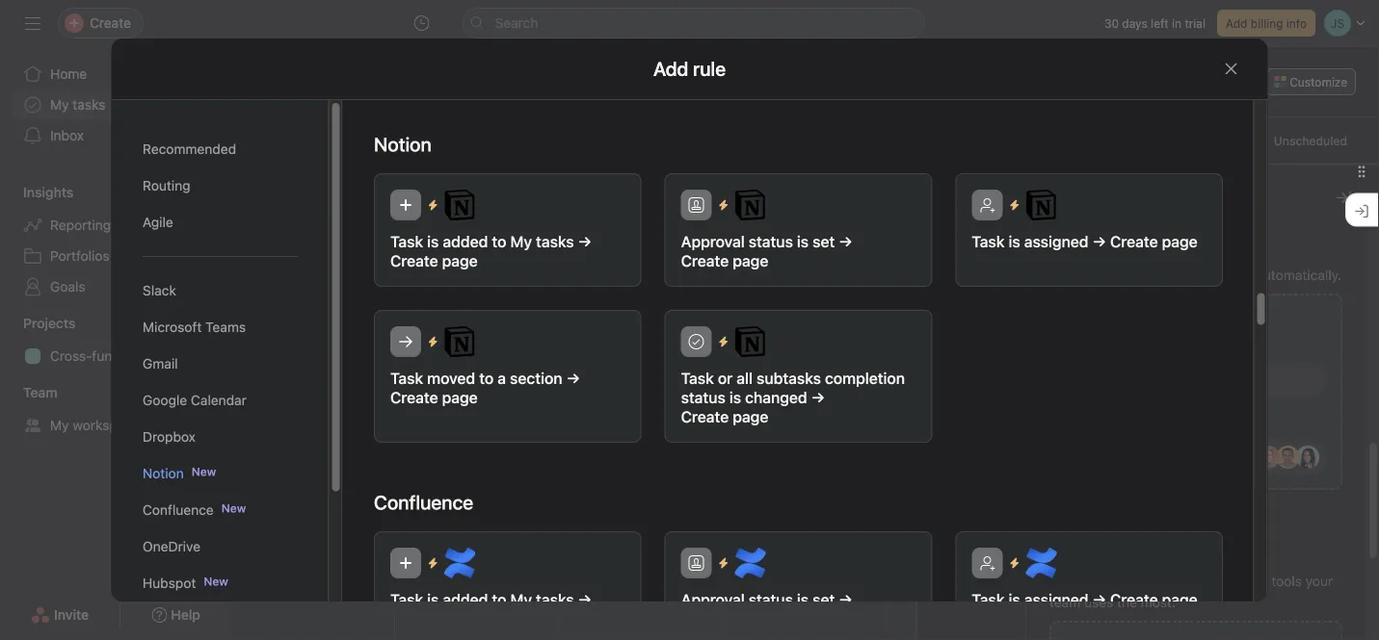 Task type: vqa. For each thing, say whether or not it's contained in the screenshot.
Cross-
yes



Task type: locate. For each thing, give the bounding box(es) containing it.
new down dropbox button
[[191, 466, 216, 479]]

1 added from the top
[[442, 233, 488, 251]]

notion down dropbox
[[142, 466, 183, 482]]

a
[[1078, 268, 1085, 284], [497, 370, 506, 388]]

new down onedrive "button"
[[203, 575, 228, 589]]

1 vertical spatial tasks
[[535, 233, 574, 251]]

task
[[303, 134, 326, 147], [322, 315, 349, 331], [485, 315, 513, 331], [649, 315, 677, 331], [813, 315, 841, 331]]

0 vertical spatial task is added to my tasks → create page
[[390, 233, 591, 270]]

project down microsoft
[[157, 348, 201, 364]]

sat
[[1231, 174, 1254, 188]]

calendar up today button
[[423, 91, 481, 107]]

2 task is assigned → create page button from the top
[[955, 532, 1223, 641]]

1 vertical spatial approval status is set → create page button
[[664, 532, 932, 641]]

1 task is assigned → create page button from the top
[[955, 173, 1223, 287]]

build integrated workflows with the tools your team uses the most.
[[1050, 574, 1333, 612]]

notion up mon at the left top of page
[[373, 133, 431, 156]]

2 assigned from the top
[[1024, 591, 1088, 610]]

rule
[[1089, 268, 1113, 284]]

1 horizontal spatial confluence
[[373, 492, 473, 514]]

notion image
[[735, 190, 765, 221], [735, 327, 765, 358]]

confluence
[[373, 492, 473, 514], [142, 503, 213, 519]]

1 horizontal spatial the
[[1248, 574, 1268, 590]]

0 vertical spatial new
[[191, 466, 216, 479]]

1 task is assigned → create page from the top
[[971, 233, 1197, 251]]

teams
[[205, 320, 245, 335]]

sat 21
[[1231, 174, 1254, 220]]

task is added to my tasks → create page
[[390, 233, 591, 270], [390, 591, 591, 629]]

2 approval status is set → create page button from the top
[[664, 532, 932, 641]]

calendar inside button
[[190, 393, 246, 409]]

google calendar
[[142, 393, 246, 409]]

added for notion
[[442, 233, 488, 251]]

0 horizontal spatial your
[[1156, 268, 1184, 284]]

confluence for confluence new
[[142, 503, 213, 519]]

2 vertical spatial new
[[203, 575, 228, 589]]

assigned down build
[[1024, 591, 1088, 610]]

0 vertical spatial assigned
[[1024, 233, 1088, 251]]

task is added to my tasks → create page button
[[373, 173, 641, 287], [373, 532, 641, 641]]

1 approval from the top
[[681, 233, 744, 251]]

notion image up moved
[[444, 327, 475, 358]]

team button
[[0, 384, 57, 403]]

automatically.
[[1256, 268, 1342, 284]]

my inside "link"
[[50, 418, 69, 434]]

trial
[[1185, 16, 1206, 30]]

1 vertical spatial notion
[[142, 466, 183, 482]]

1 vertical spatial a
[[497, 370, 506, 388]]

draft
[[1068, 252, 1095, 265]]

1 vertical spatial added
[[442, 591, 488, 610]]

0 vertical spatial notion image
[[735, 190, 765, 221]]

notion image right mon 16
[[444, 190, 475, 221]]

task for confluence task is assigned → create page button
[[971, 591, 1004, 610]]

tools
[[1272, 574, 1302, 590]]

1 vertical spatial approval status is set → create page
[[681, 591, 852, 629]]

0 horizontal spatial notion
[[142, 466, 183, 482]]

projects element
[[0, 307, 231, 376]]

→
[[578, 233, 591, 251], [838, 233, 852, 251], [1092, 233, 1106, 251], [566, 370, 580, 388], [811, 389, 825, 407], [578, 591, 591, 610], [838, 591, 852, 610], [1092, 591, 1106, 610]]

new up onedrive "button"
[[221, 502, 246, 516]]

approval
[[681, 233, 744, 251], [681, 591, 744, 610]]

add task
[[279, 134, 326, 147], [292, 315, 349, 331], [456, 315, 513, 331], [620, 315, 677, 331], [784, 315, 841, 331]]

1 vertical spatial task is added to my tasks → create page
[[390, 591, 591, 629]]

notion image inside task or all subtasks completion status is changed → create page button
[[735, 327, 765, 358]]

status for notion
[[748, 233, 793, 251]]

functional
[[92, 348, 154, 364]]

approval for confluence
[[681, 591, 744, 610]]

task is assigned → create page for notion
[[971, 233, 1197, 251]]

0 vertical spatial calendar
[[423, 91, 481, 107]]

to inside task moved to a section → create page
[[479, 370, 493, 388]]

task is assigned → create page button
[[955, 173, 1223, 287], [955, 532, 1223, 641]]

1 vertical spatial task is assigned → create page button
[[955, 532, 1223, 641]]

customize down info
[[1290, 75, 1347, 89]]

0 vertical spatial task is assigned → create page button
[[955, 173, 1223, 287]]

2 vertical spatial tasks
[[535, 591, 574, 610]]

0 horizontal spatial confluence
[[142, 503, 213, 519]]

0 horizontal spatial confluence image
[[444, 548, 475, 579]]

1 vertical spatial notion image
[[735, 327, 765, 358]]

approval status is set → create page for notion
[[681, 233, 852, 270]]

task is added to my tasks → create page button for confluence
[[373, 532, 641, 641]]

in
[[1172, 16, 1182, 30]]

task is assigned → create page up draft
[[971, 233, 1197, 251]]

goals
[[50, 279, 85, 295]]

confluence image for status
[[735, 548, 765, 579]]

2 task is added to my tasks → create page button from the top
[[373, 532, 641, 641]]

0 vertical spatial approval status is set → create page
[[681, 233, 852, 270]]

1 vertical spatial customize
[[1050, 187, 1142, 209]]

1 vertical spatial new
[[221, 502, 246, 516]]

completion
[[825, 370, 905, 388]]

2 task is assigned → create page from the top
[[971, 591, 1197, 610]]

dropbox
[[142, 429, 195, 445]]

30 days left in trial
[[1104, 16, 1206, 30]]

my workspace link
[[12, 411, 220, 441]]

add billing info button
[[1217, 10, 1316, 37]]

calendar down gmail button at the left of the page
[[190, 393, 246, 409]]

0 vertical spatial approval status is set → create page button
[[664, 173, 932, 287]]

confluence for confluence
[[373, 492, 473, 514]]

confluence image
[[444, 548, 475, 579], [735, 548, 765, 579]]

task moved to a section → create page button
[[373, 310, 641, 443]]

notion image down wed in the top right of the page
[[735, 190, 765, 221]]

is inside "task or all subtasks completion status is changed → create page"
[[729, 389, 741, 407]]

is
[[427, 233, 438, 251], [797, 233, 808, 251], [1008, 233, 1020, 251], [729, 389, 741, 407], [427, 591, 438, 610], [797, 591, 808, 610], [1008, 591, 1020, 610]]

task for task is added to my tasks → create page button corresponding to notion
[[390, 233, 423, 251]]

1 vertical spatial approval
[[681, 591, 744, 610]]

to
[[491, 233, 506, 251], [1116, 268, 1129, 284], [479, 370, 493, 388], [491, 591, 506, 610]]

notion image for status
[[735, 190, 765, 221]]

notion image up rules
[[1025, 190, 1056, 221]]

0 horizontal spatial calendar
[[190, 393, 246, 409]]

global element
[[0, 47, 231, 163]]

2 vertical spatial status
[[748, 591, 793, 610]]

customize up rules
[[1050, 187, 1142, 209]]

added
[[442, 233, 488, 251], [442, 591, 488, 610]]

google calendar button
[[142, 383, 297, 419]]

1 task is added to my tasks → create page from the top
[[390, 233, 591, 270]]

my workspace
[[50, 418, 140, 434]]

notion image for to
[[444, 327, 475, 358]]

0 vertical spatial added
[[442, 233, 488, 251]]

plan
[[205, 348, 231, 364]]

notion inside notion new
[[142, 466, 183, 482]]

21
[[1231, 198, 1250, 220]]

info
[[1287, 16, 1307, 30]]

approval status is set → create page for confluence
[[681, 591, 852, 629]]

0 horizontal spatial project
[[157, 348, 201, 364]]

1 vertical spatial task is assigned → create page
[[971, 591, 1197, 610]]

invite button
[[18, 599, 101, 633]]

thu
[[903, 174, 928, 188]]

0 vertical spatial set
[[812, 233, 834, 251]]

confluence inside confluence new
[[142, 503, 213, 519]]

slack
[[142, 283, 176, 299]]

cross-
[[50, 348, 92, 364]]

1 approval status is set → create page from the top
[[681, 233, 852, 270]]

1 approval status is set → create page button from the top
[[664, 173, 932, 287]]

new inside confluence new
[[221, 502, 246, 516]]

mon 16
[[411, 174, 439, 220]]

1 vertical spatial your
[[1306, 574, 1333, 590]]

new inside hubspot new
[[203, 575, 228, 589]]

task is assigned → create page down build
[[971, 591, 1197, 610]]

the down "integrated"
[[1117, 596, 1137, 612]]

your down brief
[[1156, 268, 1184, 284]]

30
[[1104, 16, 1119, 30]]

0 vertical spatial project
[[1098, 252, 1137, 265]]

board link
[[362, 91, 400, 117]]

add rule
[[653, 57, 726, 80]]

notion image inside task moved to a section → create page button
[[444, 327, 475, 358]]

add a rule to get your work done automatically.
[[1050, 268, 1342, 284]]

notion image for assigned
[[1025, 190, 1056, 221]]

confluence image inside task is added to my tasks → create page button
[[444, 548, 475, 579]]

0 horizontal spatial customize
[[1050, 187, 1142, 209]]

0 vertical spatial tasks
[[73, 97, 105, 113]]

confluence image inside approval status is set → create page "button"
[[735, 548, 765, 579]]

my
[[50, 97, 69, 113], [510, 233, 532, 251], [50, 418, 69, 434], [510, 591, 532, 610]]

0 vertical spatial a
[[1078, 268, 1085, 284]]

gmail
[[142, 356, 177, 372]]

search list box
[[462, 8, 925, 39]]

view profile settings image
[[254, 59, 301, 105]]

2 approval status is set → create page from the top
[[681, 591, 852, 629]]

2 set from the top
[[812, 591, 834, 610]]

2 added from the top
[[442, 591, 488, 610]]

task for task is assigned → create page button related to notion
[[971, 233, 1004, 251]]

the
[[1248, 574, 1268, 590], [1117, 596, 1137, 612]]

0 vertical spatial approval
[[681, 233, 744, 251]]

0 horizontal spatial a
[[497, 370, 506, 388]]

apps
[[1050, 546, 1087, 564]]

1 horizontal spatial your
[[1306, 574, 1333, 590]]

task or all subtasks completion status is changed → create page
[[681, 370, 905, 427]]

0 vertical spatial the
[[1248, 574, 1268, 590]]

1 assigned from the top
[[1024, 233, 1088, 251]]

1 set from the top
[[812, 233, 834, 251]]

new
[[191, 466, 216, 479], [221, 502, 246, 516], [203, 575, 228, 589]]

0 vertical spatial notion
[[373, 133, 431, 156]]

1 vertical spatial the
[[1117, 596, 1137, 612]]

assigned up draft
[[1024, 233, 1088, 251]]

a left the section
[[497, 370, 506, 388]]

1 notion image from the top
[[735, 190, 765, 221]]

confluence image
[[1025, 548, 1056, 579]]

status inside "task or all subtasks completion status is changed → create page"
[[681, 389, 725, 407]]

1 vertical spatial calendar
[[190, 393, 246, 409]]

google
[[142, 393, 187, 409]]

1 vertical spatial assigned
[[1024, 591, 1088, 610]]

task moved to a section → create page
[[390, 370, 580, 407]]

added for confluence
[[442, 591, 488, 610]]

1 vertical spatial task is added to my tasks → create page button
[[373, 532, 641, 641]]

task is assigned → create page button for confluence
[[955, 532, 1223, 641]]

notion image for added
[[444, 190, 475, 221]]

1 task is added to my tasks → create page button from the top
[[373, 173, 641, 287]]

list
[[316, 91, 339, 107]]

1 confluence image from the left
[[444, 548, 475, 579]]

notion image inside task is assigned → create page button
[[1025, 190, 1056, 221]]

2 confluence image from the left
[[735, 548, 765, 579]]

teams element
[[0, 376, 231, 445]]

list link
[[316, 91, 339, 117]]

notion image up all at bottom right
[[735, 327, 765, 358]]

0 vertical spatial task is assigned → create page
[[971, 233, 1197, 251]]

2 task is added to my tasks → create page from the top
[[390, 591, 591, 629]]

18
[[739, 198, 759, 220]]

1 horizontal spatial confluence image
[[735, 548, 765, 579]]

add inside button
[[1226, 16, 1248, 30]]

approval status is set → create page button for confluence
[[664, 532, 932, 641]]

the right with
[[1248, 574, 1268, 590]]

create page inside task moved to a section → create page
[[390, 389, 477, 407]]

notion
[[373, 133, 431, 156], [142, 466, 183, 482]]

section
[[509, 370, 562, 388]]

integrated
[[1084, 574, 1148, 590]]

2 approval from the top
[[681, 591, 744, 610]]

wed
[[739, 174, 766, 188]]

new inside notion new
[[191, 466, 216, 479]]

1 vertical spatial status
[[681, 389, 725, 407]]

task inside task moved to a section → create page
[[390, 370, 423, 388]]

0 vertical spatial your
[[1156, 268, 1184, 284]]

approval status is set → create page
[[681, 233, 852, 270], [681, 591, 852, 629]]

1 vertical spatial set
[[812, 591, 834, 610]]

team
[[1050, 596, 1081, 612]]

task inside "task or all subtasks completion status is changed → create page"
[[681, 370, 714, 388]]

your right tools
[[1306, 574, 1333, 590]]

1 horizontal spatial customize
[[1290, 75, 1347, 89]]

set
[[812, 233, 834, 251], [812, 591, 834, 610]]

status
[[748, 233, 793, 251], [681, 389, 725, 407], [748, 591, 793, 610]]

0 vertical spatial status
[[748, 233, 793, 251]]

assigned for notion
[[1024, 233, 1088, 251]]

days
[[1122, 16, 1148, 30]]

notion image
[[444, 190, 475, 221], [1025, 190, 1056, 221], [444, 327, 475, 358]]

your inside build integrated workflows with the tools your team uses the most.
[[1306, 574, 1333, 590]]

0 vertical spatial customize
[[1290, 75, 1347, 89]]

a down draft
[[1078, 268, 1085, 284]]

1 horizontal spatial notion
[[373, 133, 431, 156]]

0 vertical spatial task is added to my tasks → create page button
[[373, 173, 641, 287]]

task is assigned → create page button for notion
[[955, 173, 1223, 287]]

project up rule
[[1098, 252, 1137, 265]]

2 notion image from the top
[[735, 327, 765, 358]]



Task type: describe. For each thing, give the bounding box(es) containing it.
projects button
[[0, 314, 76, 333]]

slack button
[[142, 273, 297, 309]]

onedrive button
[[142, 529, 297, 566]]

insights element
[[0, 175, 231, 307]]

insights
[[23, 185, 74, 200]]

portfolios
[[50, 248, 110, 264]]

moved
[[427, 370, 475, 388]]

reporting link
[[12, 210, 220, 241]]

work
[[1188, 268, 1218, 284]]

home
[[50, 66, 87, 82]]

home link
[[12, 59, 220, 90]]

add billing info
[[1226, 16, 1307, 30]]

tasks inside 'link'
[[73, 97, 105, 113]]

board
[[362, 91, 400, 107]]

task is added to my tasks → create page for notion
[[390, 233, 591, 270]]

files link
[[504, 91, 533, 117]]

cross-functional project plan
[[50, 348, 231, 364]]

confluence new
[[142, 502, 246, 519]]

workflows
[[1152, 574, 1215, 590]]

insights button
[[0, 183, 74, 202]]

task is assigned → create page for confluence
[[971, 591, 1197, 610]]

notion new
[[142, 466, 216, 482]]

left
[[1151, 16, 1169, 30]]

build
[[1050, 574, 1081, 590]]

notion image for or
[[735, 327, 765, 358]]

today button
[[397, 127, 447, 154]]

all
[[736, 370, 752, 388]]

billing
[[1251, 16, 1283, 30]]

done
[[1221, 268, 1253, 284]]

recommended
[[142, 141, 236, 157]]

assigned for confluence
[[1024, 591, 1088, 610]]

0 horizontal spatial the
[[1117, 596, 1137, 612]]

customize button
[[1266, 68, 1356, 95]]

10 fields
[[949, 256, 994, 269]]

wed 18
[[739, 174, 766, 220]]

close this dialog image
[[1224, 61, 1239, 77]]

brief
[[1140, 252, 1165, 265]]

today
[[405, 134, 438, 147]]

approval for notion
[[681, 233, 744, 251]]

rules
[[1050, 239, 1089, 257]]

mon
[[411, 174, 439, 188]]

notion for notion new
[[142, 466, 183, 482]]

task for task moved to a section → create page button
[[390, 370, 423, 388]]

set for notion
[[812, 233, 834, 251]]

my tasks
[[50, 97, 105, 113]]

my inside 'link'
[[50, 97, 69, 113]]

create page inside "task or all subtasks completion status is changed → create page"
[[681, 408, 768, 427]]

task is added to my tasks → create page for confluence
[[390, 591, 591, 629]]

→ inside task moved to a section → create page
[[566, 370, 580, 388]]

tasks for confluence
[[535, 591, 574, 610]]

hubspot
[[142, 576, 196, 592]]

task for task is added to my tasks → create page button for confluence
[[390, 591, 423, 610]]

1 horizontal spatial project
[[1098, 252, 1137, 265]]

tasks for notion
[[535, 233, 574, 251]]

close details image
[[1336, 190, 1351, 206]]

search
[[495, 15, 538, 31]]

search button
[[462, 8, 925, 39]]

portfolios link
[[12, 241, 220, 272]]

set for confluence
[[812, 591, 834, 610]]

confluence image for is
[[444, 548, 475, 579]]

or
[[717, 370, 732, 388]]

a inside task moved to a section → create page
[[497, 370, 506, 388]]

workspace
[[73, 418, 140, 434]]

status for confluence
[[748, 591, 793, 610]]

10
[[949, 256, 961, 269]]

agile
[[142, 214, 173, 230]]

cross-functional project plan link
[[12, 341, 231, 372]]

approval status is set → create page button for notion
[[664, 173, 932, 287]]

onedrive
[[142, 539, 200, 555]]

recommended button
[[142, 131, 297, 168]]

calendar link
[[423, 91, 481, 117]]

invite
[[54, 608, 89, 624]]

→ inside "task or all subtasks completion status is changed → create page"
[[811, 389, 825, 407]]

agile button
[[142, 204, 297, 241]]

fields
[[965, 256, 994, 269]]

gmail button
[[142, 346, 297, 383]]

reporting
[[50, 217, 111, 233]]

hide sidebar image
[[25, 15, 40, 31]]

microsoft teams
[[142, 320, 245, 335]]

1 horizontal spatial calendar
[[423, 91, 481, 107]]

routing
[[142, 178, 190, 194]]

tue
[[575, 174, 598, 188]]

1 horizontal spatial a
[[1078, 268, 1085, 284]]

new for hubspot
[[203, 575, 228, 589]]

share button
[[1185, 68, 1249, 95]]

new for confluence
[[221, 502, 246, 516]]

new for notion
[[191, 466, 216, 479]]

1 vertical spatial project
[[157, 348, 201, 364]]

projects
[[23, 316, 76, 332]]

task for task or all subtasks completion status is changed → create page button
[[681, 370, 714, 388]]

goals link
[[12, 272, 220, 303]]

customize inside dropdown button
[[1290, 75, 1347, 89]]

microsoft
[[142, 320, 201, 335]]

fri
[[1067, 174, 1085, 188]]

notion for notion
[[373, 133, 431, 156]]

subtasks
[[756, 370, 821, 388]]

task is added to my tasks → create page button for notion
[[373, 173, 641, 287]]

routing button
[[142, 168, 297, 204]]

my tasks link
[[12, 90, 220, 120]]

changed
[[745, 389, 807, 407]]

team
[[23, 385, 57, 401]]

16
[[411, 198, 431, 220]]

most.
[[1141, 596, 1176, 612]]

share
[[1209, 75, 1241, 89]]



